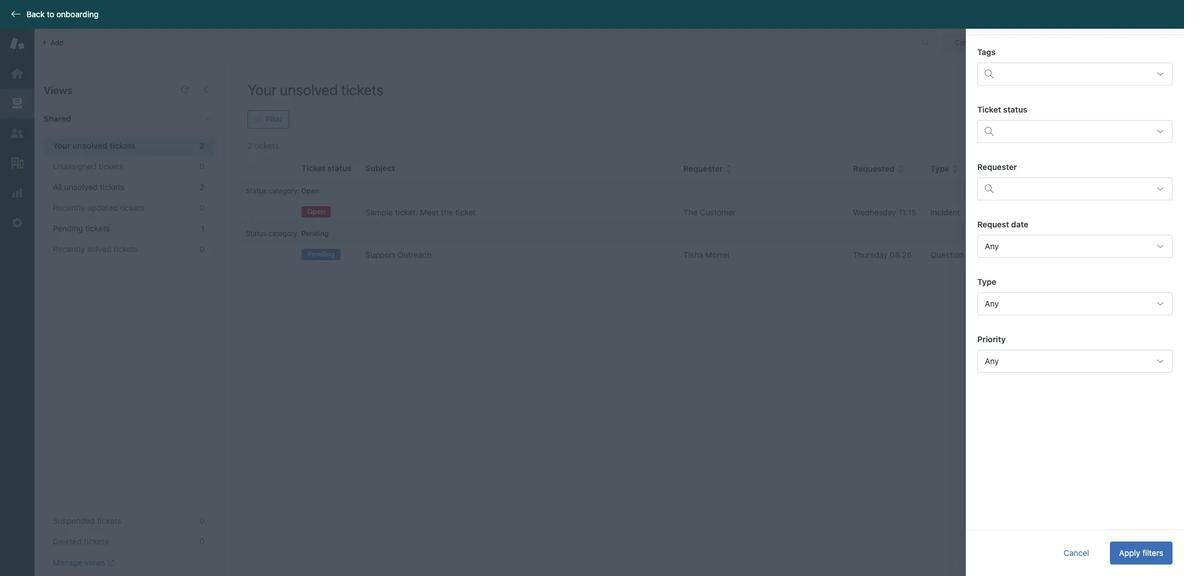 Task type: locate. For each thing, give the bounding box(es) containing it.
tickets
[[341, 81, 384, 98], [110, 141, 136, 151], [99, 161, 123, 171], [100, 182, 124, 192], [120, 203, 145, 213], [85, 223, 110, 233], [114, 244, 138, 254], [97, 516, 122, 526], [84, 537, 109, 546]]

shared heading
[[34, 102, 224, 136]]

support outreach
[[365, 250, 432, 260]]

any down priority in the bottom of the page
[[985, 356, 999, 366]]

2 vertical spatial unsolved
[[64, 182, 98, 192]]

1 vertical spatial status
[[246, 229, 267, 238]]

1 recently from the top
[[53, 203, 85, 213]]

recently down "pending tickets"
[[53, 244, 85, 254]]

0 for unassigned tickets
[[200, 161, 205, 171]]

1 any from the top
[[985, 241, 999, 251]]

1 vertical spatial recently
[[53, 244, 85, 254]]

any up priority in the bottom of the page
[[985, 299, 999, 308]]

collapse views pane image
[[201, 85, 210, 94]]

row down the customer
[[239, 243, 1176, 267]]

reporting image
[[10, 186, 25, 200]]

recently for recently updated tickets
[[53, 203, 85, 213]]

admin image
[[10, 215, 25, 230]]

0 vertical spatial type
[[931, 164, 950, 174]]

type inside button
[[931, 164, 950, 174]]

your unsolved tickets up the "filter"
[[248, 81, 384, 98]]

request date
[[978, 219, 1029, 229]]

updated
[[87, 203, 118, 213]]

0 horizontal spatial type
[[931, 164, 950, 174]]

0 vertical spatial category:
[[269, 187, 299, 195]]

0 horizontal spatial your unsolved tickets
[[53, 141, 136, 151]]

status category: open
[[246, 187, 319, 195]]

pending inside row
[[307, 250, 335, 259]]

ticket
[[455, 207, 476, 217]]

2 2 from the top
[[200, 182, 205, 192]]

1 vertical spatial any field
[[978, 292, 1173, 315]]

2 0 from the top
[[200, 203, 205, 213]]

conversations
[[955, 38, 1002, 47]]

1 row from the top
[[239, 201, 1176, 224]]

2 any from the top
[[985, 299, 999, 308]]

back
[[26, 9, 45, 19]]

any down request
[[985, 241, 999, 251]]

unsolved up the "filter"
[[280, 81, 338, 98]]

1 horizontal spatial your
[[248, 81, 277, 98]]

unsolved up unassigned tickets
[[73, 141, 108, 151]]

category:
[[269, 187, 299, 195], [269, 229, 299, 238]]

Any field
[[978, 235, 1173, 258], [978, 292, 1173, 315], [978, 350, 1173, 373]]

recently down all
[[53, 203, 85, 213]]

2 row from the top
[[239, 243, 1176, 267]]

cancel button
[[1055, 542, 1099, 565]]

filter button
[[248, 110, 289, 129]]

filter
[[266, 115, 282, 124]]

any field for request date
[[978, 235, 1173, 258]]

customer
[[700, 207, 736, 217]]

1 vertical spatial row
[[239, 243, 1176, 267]]

2
[[200, 141, 205, 151], [200, 182, 205, 192]]

0 vertical spatial any field
[[978, 235, 1173, 258]]

apply filters
[[1120, 548, 1164, 558]]

1 vertical spatial open
[[307, 208, 325, 216]]

status down status category: open
[[246, 229, 267, 238]]

recently solved tickets
[[53, 244, 138, 254]]

your up filter button
[[248, 81, 277, 98]]

apply filters button
[[1110, 542, 1173, 565]]

incident
[[931, 207, 961, 217]]

row
[[239, 201, 1176, 224], [239, 243, 1176, 267]]

manage views
[[53, 558, 105, 568]]

0
[[200, 161, 205, 171], [200, 203, 205, 213], [200, 244, 205, 254], [200, 516, 205, 526], [200, 537, 205, 546]]

2 recently from the top
[[53, 244, 85, 254]]

2 any field from the top
[[978, 292, 1173, 315]]

all
[[53, 182, 62, 192]]

row up tisha morrel
[[239, 201, 1176, 224]]

0 for deleted tickets
[[200, 537, 205, 546]]

customers image
[[10, 126, 25, 141]]

1 horizontal spatial your unsolved tickets
[[248, 81, 384, 98]]

recently
[[53, 203, 85, 213], [53, 244, 85, 254]]

onboarding
[[56, 9, 99, 19]]

category: up status category: pending
[[269, 187, 299, 195]]

1 horizontal spatial requester
[[978, 162, 1017, 172]]

1 0 from the top
[[200, 161, 205, 171]]

requested
[[853, 164, 895, 174]]

2 status from the top
[[246, 229, 267, 238]]

0 vertical spatial row
[[239, 201, 1176, 224]]

type
[[931, 164, 950, 174], [978, 277, 997, 287]]

pending tickets
[[53, 223, 110, 233]]

1 status from the top
[[246, 187, 267, 195]]

open
[[301, 187, 319, 195], [307, 208, 325, 216]]

play button
[[1113, 80, 1162, 103]]

1 any field from the top
[[978, 235, 1173, 258]]

pending down status category: pending
[[307, 250, 335, 259]]

2 down the collapse views pane image
[[200, 141, 205, 151]]

0 vertical spatial 2
[[200, 141, 205, 151]]

2 up 1
[[200, 182, 205, 192]]

3 0 from the top
[[200, 244, 205, 254]]

0 horizontal spatial your
[[53, 141, 70, 151]]

your
[[248, 81, 277, 98], [53, 141, 70, 151]]

subject
[[365, 163, 395, 173]]

0 vertical spatial your unsolved tickets
[[248, 81, 384, 98]]

0 horizontal spatial requester
[[684, 164, 723, 174]]

requester right type button
[[978, 162, 1017, 172]]

2 vertical spatial any
[[985, 356, 999, 366]]

1 vertical spatial type
[[978, 277, 997, 287]]

0 vertical spatial status
[[246, 187, 267, 195]]

row containing support outreach
[[239, 243, 1176, 267]]

your unsolved tickets
[[248, 81, 384, 98], [53, 141, 136, 151]]

thursday 08:26
[[853, 250, 912, 260]]

all unsolved tickets
[[53, 182, 124, 192]]

to
[[47, 9, 54, 19]]

requester
[[978, 162, 1017, 172], [684, 164, 723, 174]]

row containing sample ticket: meet the ticket
[[239, 201, 1176, 224]]

1 vertical spatial 2
[[200, 182, 205, 192]]

5 0 from the top
[[200, 537, 205, 546]]

outreach
[[397, 250, 432, 260]]

1 2 from the top
[[200, 141, 205, 151]]

1 vertical spatial your
[[53, 141, 70, 151]]

views
[[85, 558, 105, 568]]

pending up "recently solved tickets"
[[53, 223, 83, 233]]

2 category: from the top
[[269, 229, 299, 238]]

tisha morrel
[[684, 250, 730, 260]]

0 vertical spatial recently
[[53, 203, 85, 213]]

1 vertical spatial category:
[[269, 229, 299, 238]]

pending
[[53, 223, 83, 233], [301, 229, 329, 238], [307, 250, 335, 259]]

status up status category: pending
[[246, 187, 267, 195]]

sample ticket: meet the ticket
[[365, 207, 476, 217]]

sample
[[365, 207, 393, 217]]

3 any from the top
[[985, 356, 999, 366]]

date
[[1012, 219, 1029, 229]]

4 0 from the top
[[200, 516, 205, 526]]

any for request date
[[985, 241, 999, 251]]

status
[[246, 187, 267, 195], [246, 229, 267, 238]]

1 horizontal spatial type
[[978, 277, 997, 287]]

any for type
[[985, 299, 999, 308]]

ticket status element
[[978, 120, 1173, 143]]

0 for recently updated tickets
[[200, 203, 205, 213]]

any
[[985, 241, 999, 251], [985, 299, 999, 308], [985, 356, 999, 366]]

unsolved
[[280, 81, 338, 98], [73, 141, 108, 151], [64, 182, 98, 192]]

views
[[44, 84, 72, 97]]

1 category: from the top
[[269, 187, 299, 195]]

2 vertical spatial any field
[[978, 350, 1173, 373]]

tisha
[[684, 250, 704, 260]]

3 any field from the top
[[978, 350, 1173, 373]]

0 vertical spatial open
[[301, 187, 319, 195]]

your unsolved tickets up unassigned tickets
[[53, 141, 136, 151]]

category: down status category: open
[[269, 229, 299, 238]]

type inside filter dialog
[[978, 277, 997, 287]]

unsolved down unassigned in the left of the page
[[64, 182, 98, 192]]

your up unassigned in the left of the page
[[53, 141, 70, 151]]

requester up the customer
[[684, 164, 723, 174]]

0 vertical spatial your
[[248, 81, 277, 98]]

1 vertical spatial any
[[985, 299, 999, 308]]

0 vertical spatial any
[[985, 241, 999, 251]]

any for priority
[[985, 356, 999, 366]]



Task type: vqa. For each thing, say whether or not it's contained in the screenshot.
SUPPORT OUTREACH #2
no



Task type: describe. For each thing, give the bounding box(es) containing it.
suspended
[[53, 516, 95, 526]]

requester element
[[978, 178, 1173, 200]]

recently for recently solved tickets
[[53, 244, 85, 254]]

recently updated tickets
[[53, 203, 145, 213]]

0 for recently solved tickets
[[200, 244, 205, 254]]

solved
[[87, 244, 111, 254]]

0 vertical spatial unsolved
[[280, 81, 338, 98]]

organizations image
[[10, 156, 25, 171]]

status for status category: open
[[246, 187, 267, 195]]

any field for type
[[978, 292, 1173, 315]]

meet
[[420, 207, 439, 217]]

unassigned
[[53, 161, 97, 171]]

ticket status
[[978, 105, 1028, 114]]

2 for your unsolved tickets
[[200, 141, 205, 151]]

status for status category: pending
[[246, 229, 267, 238]]

wednesday 11:15
[[853, 207, 917, 217]]

category: for pending
[[269, 229, 299, 238]]

priority
[[978, 334, 1006, 344]]

low
[[1051, 250, 1066, 260]]

1 vertical spatial unsolved
[[73, 141, 108, 151]]

refresh views pane image
[[180, 85, 190, 94]]

deleted tickets
[[53, 537, 109, 546]]

filters
[[1143, 548, 1164, 558]]

11:15
[[899, 207, 917, 217]]

deleted
[[53, 537, 82, 546]]

requested button
[[853, 164, 904, 174]]

get started image
[[10, 66, 25, 81]]

the
[[684, 207, 698, 217]]

the customer
[[684, 207, 736, 217]]

morrel
[[706, 250, 730, 260]]

requester inside button
[[684, 164, 723, 174]]

08:26
[[890, 250, 912, 260]]

play
[[1136, 87, 1152, 97]]

conversations button
[[943, 34, 1028, 52]]

shared
[[44, 114, 71, 124]]

any field for priority
[[978, 350, 1173, 373]]

status
[[1004, 105, 1028, 114]]

views image
[[10, 96, 25, 111]]

pending for pending
[[307, 250, 335, 259]]

pending down status category: open
[[301, 229, 329, 238]]

back to onboarding
[[26, 9, 99, 19]]

request
[[978, 219, 1010, 229]]

requester button
[[684, 164, 733, 174]]

1
[[201, 223, 205, 233]]

shared button
[[34, 102, 194, 136]]

cancel
[[1064, 548, 1090, 558]]

manage
[[53, 558, 82, 568]]

ticket
[[978, 105, 1002, 114]]

wednesday
[[853, 207, 897, 217]]

unassigned tickets
[[53, 161, 123, 171]]

status category: pending
[[246, 229, 329, 238]]

sample ticket: meet the ticket link
[[365, 207, 476, 218]]

suspended tickets
[[53, 516, 122, 526]]

the
[[441, 207, 453, 217]]

back to onboarding link
[[0, 9, 104, 20]]

main element
[[0, 29, 34, 576]]

category: for open
[[269, 187, 299, 195]]

apply
[[1120, 548, 1141, 558]]

thursday
[[853, 250, 888, 260]]

zendesk support image
[[10, 36, 25, 51]]

0 for suspended tickets
[[200, 516, 205, 526]]

tags element
[[978, 63, 1173, 86]]

manage views link
[[53, 558, 114, 568]]

type button
[[931, 164, 959, 174]]

ticket:
[[395, 207, 418, 217]]

support
[[365, 250, 395, 260]]

requester inside filter dialog
[[978, 162, 1017, 172]]

(opens in a new tab) image
[[105, 560, 114, 567]]

filter dialog
[[966, 0, 1185, 576]]

support outreach link
[[365, 249, 432, 261]]

pending for pending tickets
[[53, 223, 83, 233]]

1 vertical spatial your unsolved tickets
[[53, 141, 136, 151]]

question
[[931, 250, 964, 260]]

tags
[[978, 47, 996, 57]]

2 for all unsolved tickets
[[200, 182, 205, 192]]



